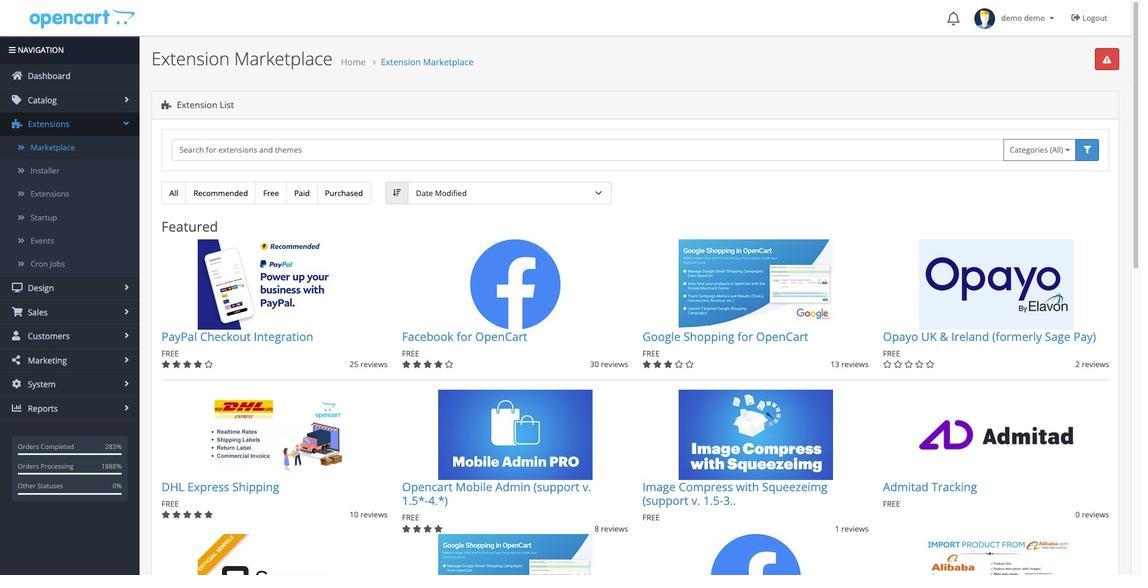 Task type: vqa. For each thing, say whether or not it's contained in the screenshot.
0
yes



Task type: locate. For each thing, give the bounding box(es) containing it.
paid link
[[286, 182, 318, 204]]

1888%
[[101, 462, 122, 471]]

demo right demo demo icon
[[1002, 12, 1023, 23]]

ireland
[[952, 328, 990, 344]]

image compress with squeezeimg (support v. 1.5-3.. link
[[643, 479, 828, 509]]

for right the facebook
[[457, 328, 472, 344]]

square payments - opencart integration image
[[198, 534, 352, 575]]

star image
[[172, 361, 181, 369], [194, 361, 202, 369], [413, 361, 422, 369], [424, 361, 432, 369], [434, 361, 443, 369], [445, 361, 454, 369], [643, 361, 651, 369], [664, 361, 673, 369], [675, 361, 684, 369], [686, 361, 694, 369], [883, 361, 892, 369], [915, 361, 924, 369], [926, 361, 935, 369], [162, 511, 170, 519], [172, 511, 181, 519], [194, 511, 202, 519], [424, 525, 432, 533]]

1 horizontal spatial for
[[738, 328, 753, 344]]

paid
[[294, 188, 310, 198]]

1 for from the left
[[457, 328, 472, 344]]

0 vertical spatial caret down image
[[1047, 14, 1057, 22]]

dashboard
[[26, 70, 71, 81]]

0 horizontal spatial (support
[[534, 479, 580, 495]]

sales
[[26, 306, 48, 318]]

for right shopping
[[738, 328, 753, 344]]

admin
[[496, 479, 531, 495]]

opayo
[[883, 328, 919, 344]]

pay)
[[1074, 328, 1097, 344]]

reviews right 10 on the bottom of the page
[[361, 509, 388, 520]]

sage
[[1045, 328, 1071, 344]]

free inside dhl express shipping free
[[162, 498, 179, 509]]

system link
[[0, 373, 140, 396]]

home link
[[341, 56, 366, 68]]

free inside opencart mobile admin (support v. 1.5*-4.*) free
[[402, 512, 420, 523]]

free down opayo
[[883, 348, 901, 359]]

share alt image
[[12, 355, 23, 365]]

recommended link
[[186, 182, 256, 204]]

1 horizontal spatial puzzle piece image
[[162, 101, 172, 109]]

logout
[[1083, 12, 1108, 23]]

checkout
[[200, 328, 251, 344]]

reviews
[[361, 359, 388, 370], [601, 359, 629, 370], [842, 359, 869, 370], [1082, 359, 1110, 370], [361, 509, 388, 520], [1082, 509, 1110, 520], [601, 523, 629, 534], [842, 523, 869, 534]]

1 horizontal spatial google shopping for opencart image
[[679, 239, 833, 330]]

0 horizontal spatial demo
[[1002, 12, 1023, 23]]

reviews right 2
[[1082, 359, 1110, 370]]

4.*)
[[429, 493, 448, 509]]

v.
[[583, 479, 592, 495], [692, 493, 701, 509]]

0 horizontal spatial extension marketplace
[[151, 46, 333, 71]]

system
[[26, 379, 56, 390]]

caret down image for categories (all)
[[1066, 146, 1071, 154]]

v. inside image compress with squeezeimg (support v. 1.5-3.. free
[[692, 493, 701, 509]]

sort amount down image
[[393, 189, 401, 197]]

tag image
[[12, 95, 23, 104]]

(support inside image compress with squeezeimg (support v. 1.5-3.. free
[[643, 493, 689, 509]]

extensions link down installer
[[0, 183, 140, 206]]

cron jobs
[[31, 258, 65, 269]]

1 horizontal spatial v.
[[692, 493, 701, 509]]

orders
[[18, 442, 39, 451], [18, 462, 39, 471]]

caret down image inside categories (all) button
[[1066, 146, 1071, 154]]

8 reviews
[[595, 523, 629, 534]]

home
[[341, 56, 366, 68]]

statuses
[[37, 481, 63, 490]]

categories (all) button
[[1004, 139, 1077, 161]]

free down the facebook
[[402, 348, 420, 359]]

free down dhl
[[162, 498, 179, 509]]

home image
[[12, 71, 23, 80]]

admitad
[[883, 479, 929, 495]]

1 horizontal spatial extension marketplace
[[381, 56, 474, 68]]

2 for from the left
[[738, 328, 753, 344]]

free down image at the bottom of the page
[[643, 512, 660, 523]]

2 opencart from the left
[[756, 328, 809, 344]]

reviews right 8
[[601, 523, 629, 534]]

extension marketplace
[[151, 46, 333, 71], [381, 56, 474, 68]]

reviews for dhl express shipping
[[361, 509, 388, 520]]

opayo uk & ireland (formerly sage pay) image
[[919, 239, 1074, 330]]

&
[[940, 328, 949, 344]]

0 horizontal spatial google shopping for opencart image
[[438, 534, 593, 575]]

free inside opayo uk & ireland (formerly sage pay) free
[[883, 348, 901, 359]]

1 orders from the top
[[18, 442, 39, 451]]

1
[[835, 523, 840, 534]]

marketplace
[[234, 46, 333, 71], [423, 56, 474, 68], [31, 142, 75, 153]]

0 horizontal spatial v.
[[583, 479, 592, 495]]

free down '1.5*-'
[[402, 512, 420, 523]]

0 horizontal spatial facebook for opencart image
[[438, 239, 593, 330]]

reviews right the 25
[[361, 359, 388, 370]]

marketing
[[26, 355, 67, 366]]

demo demo image
[[975, 8, 996, 29]]

0 horizontal spatial puzzle piece image
[[12, 119, 23, 129]]

1 horizontal spatial facebook for opencart image
[[679, 534, 833, 575]]

admitad tracking link
[[883, 479, 978, 495]]

featured
[[162, 217, 218, 236]]

extensions link down the catalog link
[[0, 113, 140, 136]]

0 horizontal spatial caret down image
[[1047, 14, 1057, 22]]

recommended
[[193, 188, 248, 198]]

free down admitad
[[883, 498, 901, 509]]

(support
[[534, 479, 580, 495], [643, 493, 689, 509]]

design
[[26, 282, 54, 294]]

0 vertical spatial facebook for opencart image
[[438, 239, 593, 330]]

0 horizontal spatial opencart
[[475, 328, 528, 344]]

caret down image right (all)
[[1066, 146, 1071, 154]]

0 horizontal spatial for
[[457, 328, 472, 344]]

0 vertical spatial extensions
[[26, 118, 70, 130]]

chart bar image
[[12, 403, 23, 413]]

signature hash does not match! image
[[1103, 56, 1112, 63]]

1 vertical spatial google shopping for opencart image
[[438, 534, 593, 575]]

dashboard link
[[0, 64, 140, 88]]

orders up other
[[18, 462, 39, 471]]

caret down image left sign out alt icon
[[1047, 14, 1057, 22]]

1 horizontal spatial (support
[[643, 493, 689, 509]]

extensions
[[26, 118, 70, 130], [31, 189, 69, 199]]

reviews right 30 on the right of the page
[[601, 359, 629, 370]]

all link
[[162, 182, 186, 204]]

1 vertical spatial caret down image
[[1066, 146, 1071, 154]]

1 vertical spatial extensions link
[[0, 183, 140, 206]]

processing
[[41, 462, 73, 471]]

opencart
[[402, 479, 453, 495]]

2 extensions link from the top
[[0, 183, 140, 206]]

1 horizontal spatial opencart
[[756, 328, 809, 344]]

puzzle piece image
[[162, 101, 172, 109], [12, 119, 23, 129]]

opencart mobile admin (support v. 1.5*-4.*) image
[[438, 390, 593, 480]]

0 vertical spatial extensions link
[[0, 113, 140, 136]]

reviews for facebook for opencart
[[601, 359, 629, 370]]

other
[[18, 481, 36, 490]]

1 opencart from the left
[[475, 328, 528, 344]]

1 horizontal spatial caret down image
[[1066, 146, 1071, 154]]

demo left sign out alt icon
[[1025, 12, 1045, 23]]

paypal
[[162, 328, 197, 344]]

opencart mobile admin (support v. 1.5*-4.*) free
[[402, 479, 592, 523]]

free inside paypal checkout integration free
[[162, 348, 179, 359]]

star image
[[162, 361, 170, 369], [183, 361, 192, 369], [204, 361, 213, 369], [402, 361, 411, 369], [653, 361, 662, 369], [894, 361, 903, 369], [905, 361, 913, 369], [183, 511, 192, 519], [204, 511, 213, 519], [402, 525, 411, 533], [413, 525, 422, 533], [434, 525, 443, 533]]

30 reviews
[[590, 359, 629, 370]]

dhl express shipping free
[[162, 479, 279, 509]]

1 vertical spatial puzzle piece image
[[12, 119, 23, 129]]

navigation
[[16, 45, 64, 55]]

0 vertical spatial puzzle piece image
[[162, 101, 172, 109]]

free inside "facebook for opencart free"
[[402, 348, 420, 359]]

free down "google"
[[643, 348, 660, 359]]

opencart inside google shopping for opencart free
[[756, 328, 809, 344]]

facebook for opencart link
[[402, 328, 528, 344]]

opencart
[[475, 328, 528, 344], [756, 328, 809, 344]]

(support left the 1.5-
[[643, 493, 689, 509]]

2 orders from the top
[[18, 462, 39, 471]]

startup link
[[0, 206, 140, 229]]

extensions down the catalog
[[26, 118, 70, 130]]

other statuses
[[18, 481, 63, 490]]

installer
[[31, 165, 60, 176]]

extensions link
[[0, 113, 140, 136], [0, 183, 140, 206]]

extensions down installer
[[31, 189, 69, 199]]

puzzle piece image down the tag image
[[12, 119, 23, 129]]

purchased
[[325, 188, 363, 198]]

free down paypal
[[162, 348, 179, 359]]

caret down image for demo demo
[[1047, 14, 1057, 22]]

startup
[[31, 212, 57, 222]]

bell image
[[948, 11, 960, 26]]

reviews right '0' on the right of the page
[[1082, 509, 1110, 520]]

1 vertical spatial orders
[[18, 462, 39, 471]]

opencart mobile admin (support v. 1.5*-4.*) link
[[402, 479, 592, 509]]

13 reviews
[[831, 359, 869, 370]]

image compress with squeezeimg (support v. 1.5-3.. image
[[679, 390, 833, 480]]

orders for orders processing
[[18, 462, 39, 471]]

reviews for opayo uk & ireland (formerly sage pay)
[[1082, 359, 1110, 370]]

google shopping for opencart image
[[679, 239, 833, 330], [438, 534, 593, 575]]

(support right admin at the bottom left of page
[[534, 479, 580, 495]]

reviews right "1"
[[842, 523, 869, 534]]

demo
[[1002, 12, 1023, 23], [1025, 12, 1045, 23]]

cron
[[31, 258, 48, 269]]

facebook for opencart image
[[438, 239, 593, 330], [679, 534, 833, 575]]

free inside google shopping for opencart free
[[643, 348, 660, 359]]

0 vertical spatial orders
[[18, 442, 39, 451]]

1 demo from the left
[[1002, 12, 1023, 23]]

desktop image
[[12, 283, 23, 292]]

events
[[31, 235, 54, 246]]

facebook for opencart free
[[402, 328, 528, 359]]

reviews for google shopping for opencart
[[842, 359, 869, 370]]

reports link
[[0, 397, 140, 420]]

caret down image
[[1047, 14, 1057, 22], [1066, 146, 1071, 154]]

facebook
[[402, 328, 454, 344]]

1 vertical spatial facebook for opencart image
[[679, 534, 833, 575]]

with
[[736, 479, 759, 495]]

dhl express shipping image
[[198, 390, 352, 480]]

puzzle piece image left extension list
[[162, 101, 172, 109]]

admitad tracking image
[[919, 390, 1074, 480]]

for inside "facebook for opencart free"
[[457, 328, 472, 344]]

cog image
[[12, 379, 23, 389]]

extension marketplace link
[[381, 56, 474, 68]]

reviews right 13
[[842, 359, 869, 370]]

0
[[1076, 509, 1080, 520]]

1 horizontal spatial demo
[[1025, 12, 1045, 23]]

orders up orders processing
[[18, 442, 39, 451]]



Task type: describe. For each thing, give the bounding box(es) containing it.
integration
[[254, 328, 313, 344]]

installer link
[[0, 159, 140, 183]]

for inside google shopping for opencart free
[[738, 328, 753, 344]]

3..
[[724, 493, 736, 509]]

1 reviews
[[835, 523, 869, 534]]

shopping
[[684, 328, 735, 344]]

1.5-
[[704, 493, 724, 509]]

orders processing
[[18, 462, 73, 471]]

paypal checkout integration link
[[162, 328, 313, 344]]

0 horizontal spatial marketplace
[[31, 142, 75, 153]]

express
[[188, 479, 229, 495]]

reviews for paypal checkout integration
[[361, 359, 388, 370]]

283%
[[105, 442, 122, 451]]

25
[[350, 359, 359, 370]]

reports
[[26, 403, 58, 414]]

completed
[[41, 442, 74, 451]]

2 reviews
[[1076, 359, 1110, 370]]

2 horizontal spatial marketplace
[[423, 56, 474, 68]]

1.5*-
[[402, 493, 429, 509]]

extension right home
[[381, 56, 421, 68]]

opencart inside "facebook for opencart free"
[[475, 328, 528, 344]]

v. inside opencart mobile admin (support v. 1.5*-4.*) free
[[583, 479, 592, 495]]

opayo uk & ireland (formerly sage pay) free
[[883, 328, 1097, 359]]

google shopping for opencart free
[[643, 328, 809, 359]]

30
[[590, 359, 599, 370]]

compress
[[679, 479, 733, 495]]

8
[[595, 523, 599, 534]]

design link
[[0, 276, 140, 300]]

purchased link
[[317, 182, 371, 204]]

free link
[[255, 182, 287, 204]]

cron jobs link
[[0, 252, 140, 276]]

bars image
[[9, 46, 16, 54]]

opencart image
[[28, 7, 135, 29]]

reviews inside admitad tracking free 0 reviews
[[1082, 509, 1110, 520]]

filter image
[[1084, 146, 1092, 154]]

tracking
[[932, 479, 978, 495]]

uk
[[922, 328, 937, 344]]

marketplace link
[[0, 136, 140, 159]]

dhl
[[162, 479, 185, 495]]

all
[[169, 188, 178, 198]]

reviews for opencart mobile admin (support v. 1.5*-4.*)
[[601, 523, 629, 534]]

reviews for image compress with squeezeimg (support v. 1.5-3..
[[842, 523, 869, 534]]

categories (all)
[[1010, 144, 1066, 155]]

sign out alt image
[[1072, 13, 1081, 22]]

13
[[831, 359, 840, 370]]

1 vertical spatial extensions
[[31, 189, 69, 199]]

1 horizontal spatial marketplace
[[234, 46, 333, 71]]

extension list
[[175, 99, 234, 111]]

10
[[350, 509, 359, 520]]

paypal checkout integration free
[[162, 328, 313, 359]]

25 reviews
[[350, 359, 388, 370]]

(support inside opencart mobile admin (support v. 1.5*-4.*) free
[[534, 479, 580, 495]]

free
[[263, 188, 279, 198]]

mobile
[[456, 479, 493, 495]]

logout link
[[1063, 0, 1120, 36]]

demo demo link
[[969, 0, 1063, 36]]

demo demo
[[996, 12, 1047, 23]]

opayo uk & ireland (formerly sage pay) link
[[883, 328, 1097, 344]]

2 demo from the left
[[1025, 12, 1045, 23]]

shipping
[[232, 479, 279, 495]]

0 vertical spatial google shopping for opencart image
[[679, 239, 833, 330]]

squeezeimg
[[762, 479, 828, 495]]

10 reviews
[[350, 509, 388, 520]]

(all)
[[1050, 144, 1064, 155]]

image compress with squeezeimg (support v. 1.5-3.. free
[[643, 479, 828, 523]]

(formerly
[[993, 328, 1042, 344]]

google shopping for opencart link
[[643, 328, 809, 344]]

events link
[[0, 229, 140, 252]]

orders for orders completed
[[18, 442, 39, 451]]

customers link
[[0, 325, 140, 348]]

catalog link
[[0, 88, 140, 112]]

dhl express shipping link
[[162, 479, 279, 495]]

Search for extensions and themes text field
[[172, 139, 1005, 161]]

user image
[[12, 331, 23, 341]]

2
[[1076, 359, 1080, 370]]

sales link
[[0, 300, 140, 324]]

orders completed
[[18, 442, 74, 451]]

catalog
[[26, 94, 57, 106]]

puzzle piece image for extensions
[[12, 119, 23, 129]]

extension up extension list
[[151, 46, 230, 71]]

1 extensions link from the top
[[0, 113, 140, 136]]

free inside image compress with squeezeimg (support v. 1.5-3.. free
[[643, 512, 660, 523]]

extension left list
[[177, 99, 217, 111]]

free inside admitad tracking free 0 reviews
[[883, 498, 901, 509]]

jobs
[[50, 258, 65, 269]]

paypal checkout integration image
[[198, 239, 352, 330]]

marketing link
[[0, 349, 140, 372]]

puzzle piece image for extension list
[[162, 101, 172, 109]]

import product from alibaba.com [trial version f.. image
[[919, 534, 1074, 575]]

admitad tracking free 0 reviews
[[883, 479, 1110, 520]]

shopping cart image
[[12, 307, 23, 316]]



